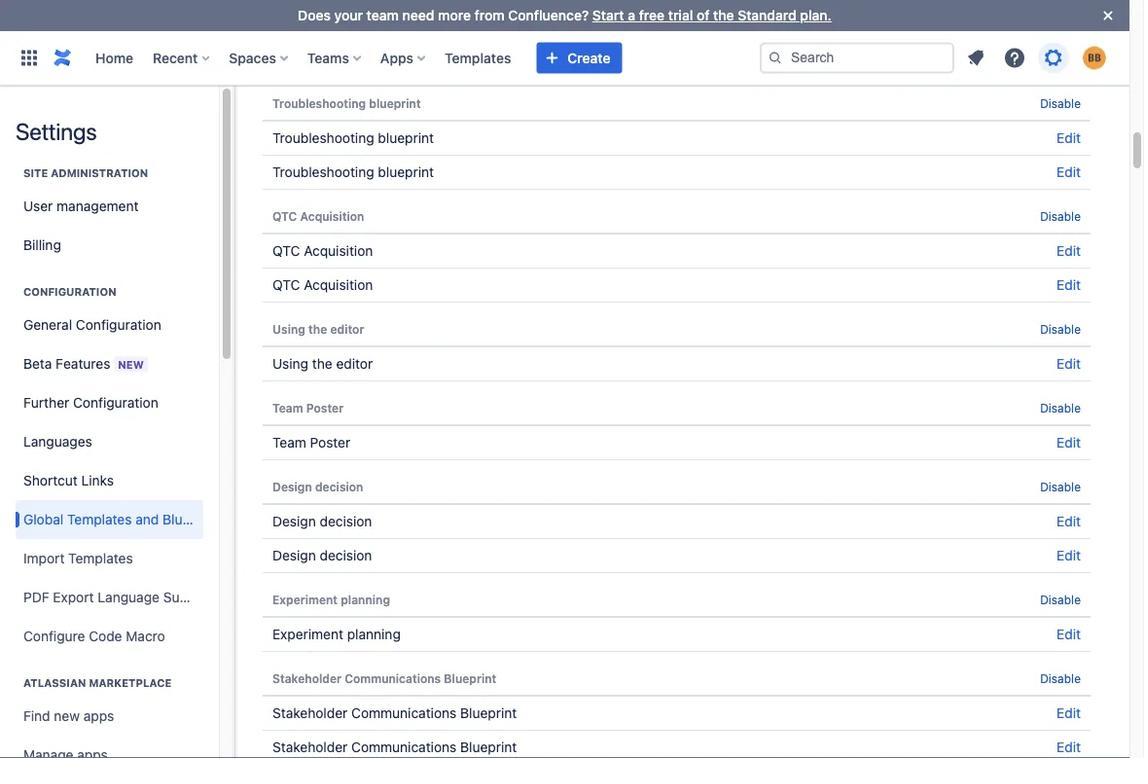 Task type: locate. For each thing, give the bounding box(es) containing it.
marketplace
[[89, 677, 172, 690]]

troubleshooting blueprint
[[273, 96, 421, 110], [273, 130, 434, 146], [273, 164, 434, 180]]

0 vertical spatial experiment
[[273, 593, 338, 606]]

poster
[[306, 401, 344, 415], [310, 435, 351, 451]]

site administration group
[[16, 146, 203, 271]]

2 vertical spatial troubleshooting blueprint
[[273, 164, 434, 180]]

2 experiment planning from the top
[[273, 626, 401, 642]]

0 vertical spatial list
[[309, 18, 327, 31]]

design decision
[[273, 480, 363, 494], [273, 513, 372, 530], [273, 548, 372, 564]]

6 disable from the top
[[1041, 480, 1082, 494]]

0 vertical spatial to-do list
[[273, 18, 327, 31]]

decision
[[315, 480, 363, 494], [320, 513, 372, 530], [320, 548, 372, 564]]

a
[[628, 7, 636, 23]]

0 vertical spatial editor
[[330, 322, 364, 336]]

to- for edit
[[273, 51, 294, 67]]

acquisition for 5th edit link from the top of the page
[[304, 277, 373, 293]]

3 troubleshooting blueprint from the top
[[273, 164, 434, 180]]

configure code macro link
[[16, 617, 203, 656]]

0 vertical spatial design decision
[[273, 480, 363, 494]]

find
[[23, 708, 50, 724]]

teams
[[307, 50, 349, 66]]

macro
[[126, 628, 165, 644]]

disable link for experiment planning
[[1041, 593, 1082, 606]]

1 vertical spatial configuration
[[76, 317, 161, 333]]

4 edit from the top
[[1057, 243, 1082, 259]]

disable for qtc acquisition
[[1041, 209, 1082, 223]]

team poster for disable
[[273, 401, 344, 415]]

1 vertical spatial using the editor
[[273, 356, 373, 372]]

disable link for team poster
[[1041, 401, 1082, 415]]

edit
[[1057, 51, 1082, 67], [1057, 130, 1082, 146], [1057, 164, 1082, 180], [1057, 243, 1082, 259], [1057, 277, 1082, 293], [1057, 356, 1082, 372], [1057, 435, 1082, 451], [1057, 513, 1082, 530], [1057, 548, 1082, 564], [1057, 626, 1082, 642], [1057, 705, 1082, 721], [1057, 739, 1082, 755]]

edit for ninth edit link
[[1057, 548, 1082, 564]]

2 vertical spatial blueprint
[[378, 164, 434, 180]]

disable for to-do list
[[1041, 18, 1082, 31]]

2 to-do list from the top
[[273, 51, 332, 67]]

to- left teams
[[273, 51, 294, 67]]

1 vertical spatial to-
[[273, 51, 294, 67]]

2 disable from the top
[[1041, 96, 1082, 110]]

1 vertical spatial acquisition
[[304, 243, 373, 259]]

1 disable link from the top
[[1041, 18, 1082, 31]]

to-do list up teams
[[273, 18, 327, 31]]

banner
[[0, 31, 1130, 86]]

blueprint
[[444, 672, 497, 685], [461, 705, 517, 721], [461, 739, 517, 755]]

0 vertical spatial experiment planning
[[273, 593, 390, 606]]

does
[[298, 7, 331, 23]]

1 qtc acquisition from the top
[[273, 209, 364, 223]]

edit for 5th edit link from the top of the page
[[1057, 277, 1082, 293]]

1 using from the top
[[273, 322, 305, 336]]

acquisition
[[300, 209, 364, 223], [304, 243, 373, 259], [304, 277, 373, 293]]

templates
[[445, 50, 511, 66], [67, 512, 132, 528], [68, 550, 133, 567]]

1 team from the top
[[273, 401, 303, 415]]

templates for global templates and blueprints
[[67, 512, 132, 528]]

2 vertical spatial blueprint
[[461, 739, 517, 755]]

templates up pdf export language support link
[[68, 550, 133, 567]]

edit for 7th edit link from the top
[[1057, 435, 1082, 451]]

troubleshooting
[[273, 96, 366, 110], [273, 130, 374, 146], [273, 164, 374, 180]]

poster for disable
[[306, 401, 344, 415]]

2 vertical spatial configuration
[[73, 395, 158, 411]]

0 vertical spatial stakeholder
[[273, 672, 342, 685]]

administration
[[51, 167, 148, 180]]

using the editor
[[273, 322, 364, 336], [273, 356, 373, 372]]

4 disable link from the top
[[1041, 322, 1082, 336]]

1 disable from the top
[[1041, 18, 1082, 31]]

to- for disable
[[273, 18, 292, 31]]

using
[[273, 322, 305, 336], [273, 356, 309, 372]]

editor
[[330, 322, 364, 336], [336, 356, 373, 372]]

templates down links
[[67, 512, 132, 528]]

8 disable link from the top
[[1041, 672, 1082, 685]]

planning
[[341, 593, 390, 606], [347, 626, 401, 642]]

support
[[163, 589, 214, 605]]

1 vertical spatial experiment planning
[[273, 626, 401, 642]]

using the editor for disable
[[273, 322, 364, 336]]

2 vertical spatial stakeholder communications blueprint
[[273, 739, 517, 755]]

0 vertical spatial qtc
[[273, 209, 297, 223]]

0 vertical spatial do
[[292, 18, 306, 31]]

2 qtc from the top
[[273, 243, 300, 259]]

do
[[292, 18, 306, 31], [294, 51, 310, 67]]

1 vertical spatial editor
[[336, 356, 373, 372]]

2 troubleshooting from the top
[[273, 130, 374, 146]]

further
[[23, 395, 69, 411]]

start
[[593, 7, 625, 23]]

1 vertical spatial communications
[[352, 705, 457, 721]]

import templates link
[[16, 539, 203, 578]]

start a free trial of the standard plan. link
[[593, 7, 832, 23]]

1 vertical spatial decision
[[320, 513, 372, 530]]

3 troubleshooting from the top
[[273, 164, 374, 180]]

communications
[[345, 672, 441, 685], [352, 705, 457, 721], [352, 739, 457, 755]]

1 vertical spatial design decision
[[273, 513, 372, 530]]

qtc for 5th edit link from the top of the page
[[273, 277, 300, 293]]

6 edit from the top
[[1057, 356, 1082, 372]]

stakeholder communications blueprint
[[273, 672, 497, 685], [273, 705, 517, 721], [273, 739, 517, 755]]

0 vertical spatial planning
[[341, 593, 390, 606]]

1 stakeholder from the top
[[273, 672, 342, 685]]

2 design from the top
[[273, 513, 316, 530]]

1 vertical spatial troubleshooting
[[273, 130, 374, 146]]

2 design decision from the top
[[273, 513, 372, 530]]

1 experiment from the top
[[273, 593, 338, 606]]

8 edit link from the top
[[1057, 513, 1082, 530]]

0 vertical spatial qtc acquisition
[[273, 209, 364, 223]]

1 vertical spatial qtc
[[273, 243, 300, 259]]

team poster
[[273, 401, 344, 415], [273, 435, 351, 451]]

1 experiment planning from the top
[[273, 593, 390, 606]]

6 edit link from the top
[[1057, 356, 1082, 372]]

10 edit from the top
[[1057, 626, 1082, 642]]

2 team from the top
[[273, 435, 306, 451]]

to-do list for disable
[[273, 18, 327, 31]]

do up teams dropdown button
[[292, 18, 306, 31]]

code
[[89, 628, 122, 644]]

5 disable from the top
[[1041, 401, 1082, 415]]

0 vertical spatial team poster
[[273, 401, 344, 415]]

configure code macro
[[23, 628, 165, 644]]

to-do list for edit
[[273, 51, 332, 67]]

do down does
[[294, 51, 310, 67]]

edit for eighth edit link from the top
[[1057, 513, 1082, 530]]

the for edit
[[312, 356, 333, 372]]

1 to- from the top
[[273, 18, 292, 31]]

2 vertical spatial qtc
[[273, 277, 300, 293]]

design
[[273, 480, 312, 494], [273, 513, 316, 530], [273, 548, 316, 564]]

help icon image
[[1004, 46, 1027, 70]]

1 vertical spatial team poster
[[273, 435, 351, 451]]

experiment for disable
[[273, 593, 338, 606]]

2 vertical spatial acquisition
[[304, 277, 373, 293]]

0 vertical spatial using
[[273, 322, 305, 336]]

standard
[[738, 7, 797, 23]]

features
[[56, 355, 110, 371]]

settings icon image
[[1043, 46, 1066, 70]]

1 to-do list from the top
[[273, 18, 327, 31]]

1 vertical spatial planning
[[347, 626, 401, 642]]

2 team poster from the top
[[273, 435, 351, 451]]

0 vertical spatial to-
[[273, 18, 292, 31]]

disable for troubleshooting blueprint
[[1041, 96, 1082, 110]]

3 stakeholder communications blueprint from the top
[[273, 739, 517, 755]]

list down does
[[314, 51, 332, 67]]

2 vertical spatial the
[[312, 356, 333, 372]]

list left your at the top
[[309, 18, 327, 31]]

templates down from
[[445, 50, 511, 66]]

0 vertical spatial team
[[273, 401, 303, 415]]

2 vertical spatial communications
[[352, 739, 457, 755]]

does your team need more from confluence? start a free trial of the standard plan.
[[298, 7, 832, 23]]

1 vertical spatial stakeholder communications blueprint
[[273, 705, 517, 721]]

1 vertical spatial the
[[309, 322, 327, 336]]

1 vertical spatial poster
[[310, 435, 351, 451]]

import
[[23, 550, 65, 567]]

disable link for stakeholder communications blueprint
[[1041, 672, 1082, 685]]

3 design decision from the top
[[273, 548, 372, 564]]

1 vertical spatial list
[[314, 51, 332, 67]]

2 using the editor from the top
[[273, 356, 373, 372]]

2 vertical spatial stakeholder
[[273, 739, 348, 755]]

1 vertical spatial experiment
[[273, 626, 344, 642]]

configure
[[23, 628, 85, 644]]

Search field
[[760, 42, 955, 73]]

2 qtc acquisition from the top
[[273, 243, 373, 259]]

1 vertical spatial blueprint
[[461, 705, 517, 721]]

6 disable link from the top
[[1041, 480, 1082, 494]]

plan.
[[801, 7, 832, 23]]

7 disable from the top
[[1041, 593, 1082, 606]]

teams button
[[302, 42, 369, 73]]

2 vertical spatial templates
[[68, 550, 133, 567]]

4 disable from the top
[[1041, 322, 1082, 336]]

7 edit link from the top
[[1057, 435, 1082, 451]]

1 team poster from the top
[[273, 401, 344, 415]]

0 vertical spatial design
[[273, 480, 312, 494]]

planning for edit
[[347, 626, 401, 642]]

experiment planning
[[273, 593, 390, 606], [273, 626, 401, 642]]

to-
[[273, 18, 292, 31], [273, 51, 294, 67]]

team
[[273, 401, 303, 415], [273, 435, 306, 451]]

1 vertical spatial using
[[273, 356, 309, 372]]

0 vertical spatial troubleshooting
[[273, 96, 366, 110]]

3 edit from the top
[[1057, 164, 1082, 180]]

export
[[53, 589, 94, 605]]

atlassian marketplace group
[[16, 656, 203, 758]]

1 vertical spatial team
[[273, 435, 306, 451]]

appswitcher icon image
[[18, 46, 41, 70]]

to- left does
[[273, 18, 292, 31]]

5 edit from the top
[[1057, 277, 1082, 293]]

import templates
[[23, 550, 133, 567]]

troubleshooting blueprint for 11th edit link from the bottom
[[273, 130, 434, 146]]

configuration up general
[[23, 286, 116, 298]]

1 qtc from the top
[[273, 209, 297, 223]]

communications for 11th edit link
[[352, 705, 457, 721]]

8 disable from the top
[[1041, 672, 1082, 685]]

0 vertical spatial configuration
[[23, 286, 116, 298]]

to-do list down does
[[273, 51, 332, 67]]

blueprint
[[369, 96, 421, 110], [378, 130, 434, 146], [378, 164, 434, 180]]

configuration for general
[[76, 317, 161, 333]]

8 edit from the top
[[1057, 513, 1082, 530]]

2 to- from the top
[[273, 51, 294, 67]]

3 disable from the top
[[1041, 209, 1082, 223]]

user management
[[23, 198, 139, 214]]

disable link
[[1041, 18, 1082, 31], [1041, 96, 1082, 110], [1041, 209, 1082, 223], [1041, 322, 1082, 336], [1041, 401, 1082, 415], [1041, 480, 1082, 494], [1041, 593, 1082, 606], [1041, 672, 1082, 685]]

configuration up the languages link
[[73, 395, 158, 411]]

11 edit link from the top
[[1057, 705, 1082, 721]]

more
[[438, 7, 471, 23]]

3 design from the top
[[273, 548, 316, 564]]

the
[[714, 7, 735, 23], [309, 322, 327, 336], [312, 356, 333, 372]]

12 edit from the top
[[1057, 739, 1082, 755]]

your
[[334, 7, 363, 23]]

edit for 11th edit link from the bottom
[[1057, 130, 1082, 146]]

0 vertical spatial the
[[714, 7, 735, 23]]

7 disable link from the top
[[1041, 593, 1082, 606]]

1 vertical spatial design
[[273, 513, 316, 530]]

1 vertical spatial to-do list
[[273, 51, 332, 67]]

languages link
[[16, 422, 203, 461]]

9 edit from the top
[[1057, 548, 1082, 564]]

3 qtc acquisition from the top
[[273, 277, 373, 293]]

1 using the editor from the top
[[273, 322, 364, 336]]

1 edit from the top
[[1057, 51, 1082, 67]]

communications for 12th edit link from the top of the page
[[352, 739, 457, 755]]

0 vertical spatial communications
[[345, 672, 441, 685]]

global templates and blueprints
[[23, 512, 226, 528]]

0 vertical spatial poster
[[306, 401, 344, 415]]

design decision for ninth edit link
[[273, 548, 372, 564]]

3 qtc from the top
[[273, 277, 300, 293]]

2 using from the top
[[273, 356, 309, 372]]

to-do list
[[273, 18, 327, 31], [273, 51, 332, 67]]

troubleshooting for third edit link
[[273, 164, 374, 180]]

5 disable link from the top
[[1041, 401, 1082, 415]]

pdf export language support
[[23, 589, 214, 605]]

0 vertical spatial using the editor
[[273, 322, 364, 336]]

general
[[23, 317, 72, 333]]

7 edit from the top
[[1057, 435, 1082, 451]]

disable link for troubleshooting blueprint
[[1041, 96, 1082, 110]]

qtc
[[273, 209, 297, 223], [273, 243, 300, 259], [273, 277, 300, 293]]

configuration up new
[[76, 317, 161, 333]]

the for disable
[[309, 322, 327, 336]]

disable link for to-do list
[[1041, 18, 1082, 31]]

configuration
[[23, 286, 116, 298], [76, 317, 161, 333], [73, 395, 158, 411]]

2 vertical spatial troubleshooting
[[273, 164, 374, 180]]

stakeholder
[[273, 672, 342, 685], [273, 705, 348, 721], [273, 739, 348, 755]]

edit link
[[1057, 51, 1082, 67], [1057, 130, 1082, 146], [1057, 164, 1082, 180], [1057, 243, 1082, 259], [1057, 277, 1082, 293], [1057, 356, 1082, 372], [1057, 435, 1082, 451], [1057, 513, 1082, 530], [1057, 548, 1082, 564], [1057, 626, 1082, 642], [1057, 705, 1082, 721], [1057, 739, 1082, 755]]

2 edit from the top
[[1057, 130, 1082, 146]]

experiment planning for edit
[[273, 626, 401, 642]]

2 vertical spatial decision
[[320, 548, 372, 564]]

2 disable link from the top
[[1041, 96, 1082, 110]]

0 vertical spatial templates
[[445, 50, 511, 66]]

1 vertical spatial do
[[294, 51, 310, 67]]

1 vertical spatial templates
[[67, 512, 132, 528]]

1 vertical spatial troubleshooting blueprint
[[273, 130, 434, 146]]

11 edit from the top
[[1057, 705, 1082, 721]]

2 troubleshooting blueprint from the top
[[273, 130, 434, 146]]

2 vertical spatial design decision
[[273, 548, 372, 564]]

2 experiment from the top
[[273, 626, 344, 642]]

2 vertical spatial design
[[273, 548, 316, 564]]

confluence image
[[51, 46, 74, 70]]

create
[[568, 50, 611, 66]]

edit for 12th edit link from the top of the page
[[1057, 739, 1082, 755]]

1 vertical spatial stakeholder
[[273, 705, 348, 721]]

2 vertical spatial qtc acquisition
[[273, 277, 373, 293]]

editor for edit
[[336, 356, 373, 372]]

0 vertical spatial troubleshooting blueprint
[[273, 96, 421, 110]]

disable for team poster
[[1041, 401, 1082, 415]]

1 vertical spatial qtc acquisition
[[273, 243, 373, 259]]

disable link for design decision
[[1041, 480, 1082, 494]]

0 vertical spatial stakeholder communications blueprint
[[273, 672, 497, 685]]

3 disable link from the top
[[1041, 209, 1082, 223]]

4 edit link from the top
[[1057, 243, 1082, 259]]



Task type: vqa. For each thing, say whether or not it's contained in the screenshot.
2nd QTC Acquisition from the top
yes



Task type: describe. For each thing, give the bounding box(es) containing it.
further configuration
[[23, 395, 158, 411]]

find new apps
[[23, 708, 114, 724]]

0 vertical spatial blueprint
[[444, 672, 497, 685]]

edit for first edit link
[[1057, 51, 1082, 67]]

shortcut links
[[23, 473, 114, 489]]

disable link for qtc acquisition
[[1041, 209, 1082, 223]]

spaces button
[[223, 42, 296, 73]]

global
[[23, 512, 64, 528]]

5 edit link from the top
[[1057, 277, 1082, 293]]

team
[[367, 7, 399, 23]]

spaces
[[229, 50, 276, 66]]

9 edit link from the top
[[1057, 548, 1082, 564]]

notification icon image
[[965, 46, 988, 70]]

edit for 10th edit link from the top
[[1057, 626, 1082, 642]]

configuration for further
[[73, 395, 158, 411]]

team poster for edit
[[273, 435, 351, 451]]

disable link for using the editor
[[1041, 322, 1082, 336]]

0 vertical spatial acquisition
[[300, 209, 364, 223]]

12 edit link from the top
[[1057, 739, 1082, 755]]

do for edit
[[294, 51, 310, 67]]

templates for import templates
[[68, 550, 133, 567]]

disable for experiment planning
[[1041, 593, 1082, 606]]

design for ninth edit link
[[273, 548, 316, 564]]

create button
[[537, 42, 623, 73]]

0 vertical spatial decision
[[315, 480, 363, 494]]

design decision for eighth edit link from the top
[[273, 513, 372, 530]]

languages
[[23, 434, 92, 450]]

global element
[[12, 31, 760, 85]]

site administration
[[23, 167, 148, 180]]

user
[[23, 198, 53, 214]]

team for disable
[[273, 401, 303, 415]]

templates inside global element
[[445, 50, 511, 66]]

pdf
[[23, 589, 49, 605]]

1 troubleshooting from the top
[[273, 96, 366, 110]]

trial
[[669, 7, 693, 23]]

10 edit link from the top
[[1057, 626, 1082, 642]]

poster for edit
[[310, 435, 351, 451]]

editor for disable
[[330, 322, 364, 336]]

edit for third edit link
[[1057, 164, 1082, 180]]

shortcut links link
[[16, 461, 203, 500]]

home
[[95, 50, 133, 66]]

global templates and blueprints link
[[16, 500, 226, 539]]

2 stakeholder communications blueprint from the top
[[273, 705, 517, 721]]

apps
[[381, 50, 414, 66]]

recent
[[153, 50, 198, 66]]

using for edit
[[273, 356, 309, 372]]

communications for disable link associated with stakeholder communications blueprint
[[345, 672, 441, 685]]

edit for 9th edit link from the bottom
[[1057, 243, 1082, 259]]

your profile and preferences image
[[1083, 46, 1107, 70]]

list for disable
[[309, 18, 327, 31]]

from
[[475, 7, 505, 23]]

billing
[[23, 237, 61, 253]]

design for eighth edit link from the top
[[273, 513, 316, 530]]

general configuration
[[23, 317, 161, 333]]

close image
[[1097, 4, 1120, 27]]

3 edit link from the top
[[1057, 164, 1082, 180]]

2 stakeholder from the top
[[273, 705, 348, 721]]

settings
[[16, 118, 97, 145]]

free
[[639, 7, 665, 23]]

new
[[118, 358, 144, 371]]

troubleshooting for 11th edit link from the bottom
[[273, 130, 374, 146]]

banner containing home
[[0, 31, 1130, 86]]

atlassian
[[23, 677, 86, 690]]

acquisition for 9th edit link from the bottom
[[304, 243, 373, 259]]

find new apps link
[[16, 697, 203, 736]]

links
[[81, 473, 114, 489]]

confluence image
[[51, 46, 74, 70]]

apps button
[[375, 42, 433, 73]]

1 design decision from the top
[[273, 480, 363, 494]]

site
[[23, 167, 48, 180]]

0 vertical spatial blueprint
[[369, 96, 421, 110]]

user management link
[[16, 187, 203, 226]]

pdf export language support link
[[16, 578, 214, 617]]

billing link
[[16, 226, 203, 265]]

need
[[403, 7, 435, 23]]

templates link
[[439, 42, 517, 73]]

recent button
[[147, 42, 217, 73]]

language
[[98, 589, 160, 605]]

beta features new
[[23, 355, 144, 371]]

team for edit
[[273, 435, 306, 451]]

general configuration link
[[16, 306, 203, 345]]

1 troubleshooting blueprint from the top
[[273, 96, 421, 110]]

beta
[[23, 355, 52, 371]]

home link
[[90, 42, 139, 73]]

using the editor for edit
[[273, 356, 373, 372]]

apps
[[83, 708, 114, 724]]

using for disable
[[273, 322, 305, 336]]

of
[[697, 7, 710, 23]]

1 stakeholder communications blueprint from the top
[[273, 672, 497, 685]]

list for edit
[[314, 51, 332, 67]]

edit for 11th edit link
[[1057, 705, 1082, 721]]

and
[[136, 512, 159, 528]]

disable for design decision
[[1041, 480, 1082, 494]]

confluence?
[[509, 7, 589, 23]]

3 stakeholder from the top
[[273, 739, 348, 755]]

search image
[[768, 50, 784, 66]]

further configuration link
[[16, 384, 203, 422]]

qtc for 9th edit link from the bottom
[[273, 243, 300, 259]]

management
[[57, 198, 139, 214]]

do for disable
[[292, 18, 306, 31]]

disable for stakeholder communications blueprint
[[1041, 672, 1082, 685]]

planning for disable
[[341, 593, 390, 606]]

troubleshooting blueprint for third edit link
[[273, 164, 434, 180]]

new
[[54, 708, 80, 724]]

1 vertical spatial blueprint
[[378, 130, 434, 146]]

2 edit link from the top
[[1057, 130, 1082, 146]]

experiment for edit
[[273, 626, 344, 642]]

collapse sidebar image
[[212, 95, 255, 134]]

shortcut
[[23, 473, 78, 489]]

1 design from the top
[[273, 480, 312, 494]]

experiment planning for disable
[[273, 593, 390, 606]]

blueprints
[[163, 512, 226, 528]]

1 edit link from the top
[[1057, 51, 1082, 67]]

edit for 6th edit link from the top of the page
[[1057, 356, 1082, 372]]

disable for using the editor
[[1041, 322, 1082, 336]]

configuration group
[[16, 265, 226, 662]]

atlassian marketplace
[[23, 677, 172, 690]]



